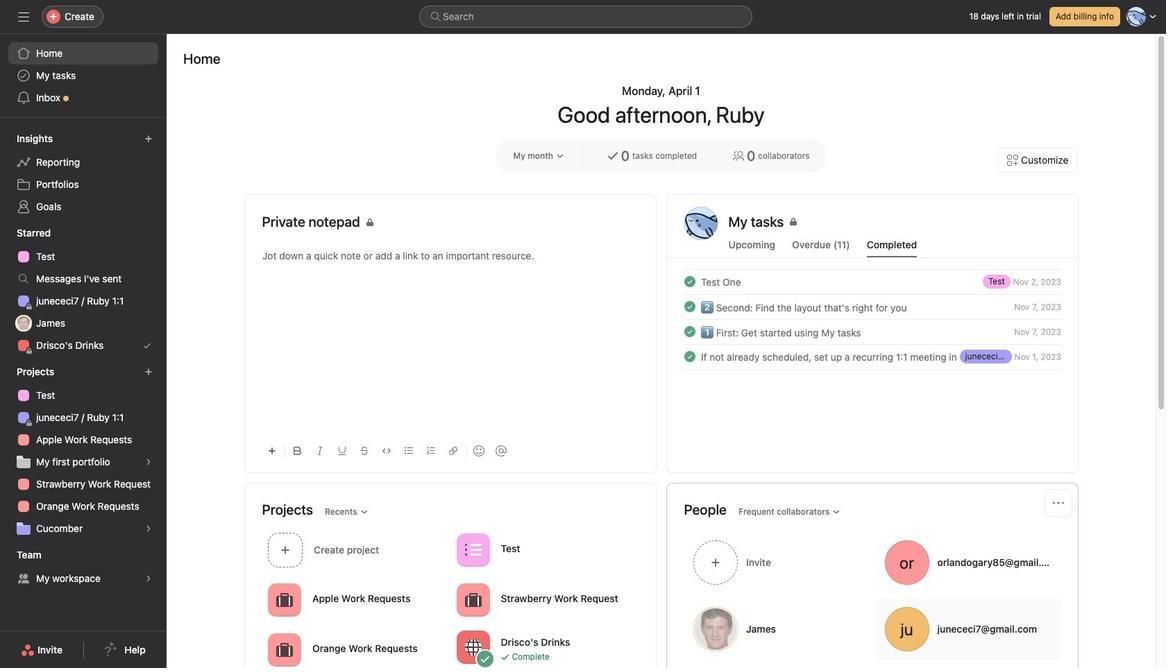 Task type: locate. For each thing, give the bounding box(es) containing it.
teams element
[[0, 543, 167, 593]]

bold image
[[293, 447, 302, 455]]

view profile image
[[684, 207, 717, 240]]

1 vertical spatial completed image
[[681, 298, 698, 315]]

1 completed checkbox from the top
[[681, 273, 698, 290]]

2 completed checkbox from the top
[[681, 298, 698, 315]]

underline image
[[338, 447, 346, 455]]

code image
[[382, 447, 390, 455]]

0 vertical spatial completed image
[[681, 273, 698, 290]]

bulleted list image
[[404, 447, 413, 455]]

1 completed checkbox from the top
[[681, 323, 698, 340]]

completed image
[[681, 273, 698, 290], [681, 298, 698, 315], [681, 323, 698, 340]]

see details, cucomber image
[[144, 525, 153, 533]]

list box
[[419, 6, 752, 28]]

briefcase image
[[276, 592, 293, 608], [464, 592, 481, 608]]

2 list item from the top
[[667, 294, 1078, 319]]

completed checkbox up completed image
[[681, 298, 698, 315]]

Completed checkbox
[[681, 323, 698, 340], [681, 348, 698, 365]]

Completed checkbox
[[681, 273, 698, 290], [681, 298, 698, 315]]

new insights image
[[144, 135, 153, 143]]

globe image
[[464, 639, 481, 656]]

strikethrough image
[[360, 447, 368, 455]]

insert an object image
[[268, 447, 276, 455]]

2 vertical spatial completed image
[[681, 323, 698, 340]]

0 vertical spatial completed checkbox
[[681, 273, 698, 290]]

completed checkbox down view profile icon
[[681, 273, 698, 290]]

0 vertical spatial completed checkbox
[[681, 323, 698, 340]]

briefcase image up globe 'image'
[[464, 592, 481, 608]]

1 vertical spatial completed checkbox
[[681, 298, 698, 315]]

emoji image
[[473, 446, 484, 457]]

projects element
[[0, 360, 167, 543]]

1 horizontal spatial briefcase image
[[464, 592, 481, 608]]

0 horizontal spatial briefcase image
[[276, 592, 293, 608]]

2 briefcase image from the left
[[464, 592, 481, 608]]

briefcase image up briefcase icon
[[276, 592, 293, 608]]

toolbar
[[262, 435, 638, 466]]

list item
[[667, 269, 1078, 294], [667, 294, 1078, 319], [667, 319, 1078, 344], [667, 344, 1078, 369]]

1 vertical spatial completed checkbox
[[681, 348, 698, 365]]

link image
[[449, 447, 457, 455]]

1 completed image from the top
[[681, 273, 698, 290]]

new project or portfolio image
[[144, 368, 153, 376]]



Task type: describe. For each thing, give the bounding box(es) containing it.
briefcase image
[[276, 642, 293, 658]]

1 list item from the top
[[667, 269, 1078, 294]]

list image
[[464, 542, 481, 558]]

completed image
[[681, 348, 698, 365]]

global element
[[0, 34, 167, 117]]

at mention image
[[495, 446, 506, 457]]

3 list item from the top
[[667, 319, 1078, 344]]

4 list item from the top
[[667, 344, 1078, 369]]

numbered list image
[[426, 447, 435, 455]]

2 completed checkbox from the top
[[681, 348, 698, 365]]

see details, my first portfolio image
[[144, 458, 153, 466]]

see details, my workspace image
[[144, 575, 153, 583]]

actions image
[[1053, 498, 1064, 509]]

starred element
[[0, 221, 167, 360]]

2 completed image from the top
[[681, 298, 698, 315]]

3 completed image from the top
[[681, 323, 698, 340]]

insights element
[[0, 126, 167, 221]]

1 briefcase image from the left
[[276, 592, 293, 608]]

italics image
[[315, 447, 324, 455]]

hide sidebar image
[[18, 11, 29, 22]]



Task type: vqa. For each thing, say whether or not it's contained in the screenshot.
the bottom Mark Complete Option
no



